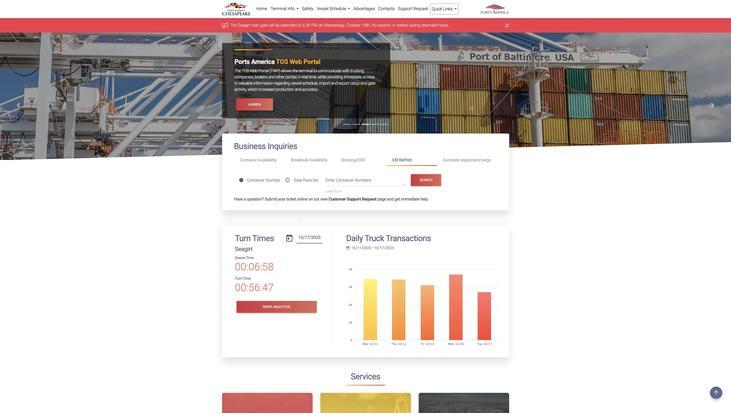 Task type: describe. For each thing, give the bounding box(es) containing it.
10/17/2023
[[375, 246, 394, 250]]

(twp)
[[270, 68, 280, 73]]

5:30
[[303, 23, 311, 28]]

allows
[[281, 68, 292, 73]]

have
[[234, 197, 243, 202]]

cargo
[[350, 81, 360, 86]]

the for the tos web portal (twp) allows the terminal to communicate with trucking companies,                         brokers and other parties in real time, while providing immediate access to valuable                         information regarding vessel schedule, import and export cargo and gate activity, which increased production and accuracy.
[[235, 68, 241, 73]]

vessel
[[317, 6, 329, 11]]

be
[[275, 23, 280, 28]]

immediate inside "main content"
[[401, 197, 420, 202]]

accuracy.
[[302, 87, 318, 92]]

online
[[297, 197, 308, 202]]

quick links
[[432, 6, 454, 11]]

1 horizontal spatial tos
[[276, 58, 288, 66]]

container for container number
[[247, 178, 265, 183]]

page
[[378, 197, 386, 202]]

increased
[[259, 87, 275, 92]]

time,
[[309, 75, 317, 80]]

brokers
[[255, 75, 268, 80]]

terminal info
[[271, 6, 296, 11]]

and down (twp) on the left
[[269, 75, 275, 80]]

container availability
[[240, 158, 277, 163]]

more analytics link
[[237, 301, 317, 313]]

1 extended from the left
[[281, 23, 297, 28]]

2 extended from the left
[[422, 23, 438, 28]]

00:56:47
[[235, 282, 274, 294]]

to
[[334, 190, 338, 193]]

turn for turn time 00:56:47
[[235, 276, 242, 281]]

turn for turn times
[[235, 233, 251, 243]]

daily
[[346, 233, 363, 243]]

get
[[395, 197, 400, 202]]

valuable
[[239, 81, 253, 86]]

transactions
[[386, 233, 431, 243]]

inquiries
[[268, 141, 298, 151]]

queue time 00:06:58
[[235, 256, 274, 273]]

no inside the seagirt main gate will be extended to 5:30 pm on wednesday, october 18th.  no exports or reefers during extended hours. alert
[[372, 23, 377, 28]]

gate pass no
[[294, 178, 319, 183]]

october
[[347, 23, 361, 28]]

during
[[410, 23, 420, 28]]

10/11/2023 - 10/17/2023
[[352, 246, 394, 250]]

10/11/2023
[[352, 246, 372, 250]]

reefers
[[397, 23, 409, 28]]

breakbulk
[[291, 158, 308, 163]]

launch link
[[236, 98, 273, 110]]

new
[[321, 197, 328, 202]]

pass
[[303, 178, 312, 183]]

eir reprint link
[[387, 156, 437, 166]]

1 horizontal spatial web
[[290, 58, 302, 66]]

00:06:58
[[235, 261, 274, 273]]

2 horizontal spatial to
[[314, 68, 317, 73]]

customer support request link
[[329, 197, 377, 202]]

queue
[[235, 256, 245, 260]]

advantages link
[[352, 4, 377, 14]]

request inside "main content"
[[362, 197, 377, 202]]

1 vertical spatial seagirt
[[235, 246, 253, 252]]

our
[[314, 197, 320, 202]]

production
[[276, 87, 294, 92]]

export
[[339, 81, 350, 86]]

will
[[269, 23, 274, 28]]

on inside the seagirt main gate will be extended to 5:30 pm on wednesday, october 18th.  no exports or reefers during extended hours. alert
[[319, 23, 323, 28]]

activity,
[[235, 87, 247, 92]]

tos inside the tos web portal (twp) allows the terminal to communicate with trucking companies,                         brokers and other parties in real time, while providing immediate access to valuable                         information regarding vessel schedule, import and export cargo and gate activity, which increased production and accuracy.
[[242, 68, 249, 73]]

booking/edo link
[[336, 156, 387, 165]]

limit
[[326, 190, 333, 193]]

submit
[[265, 197, 277, 202]]

immediate inside the tos web portal (twp) allows the terminal to communicate with trucking companies,                         brokers and other parties in real time, while providing immediate access to valuable                         information regarding vessel schedule, import and export cargo and gate activity, which increased production and accuracy.
[[344, 75, 362, 80]]

support request
[[398, 6, 429, 11]]

home
[[257, 6, 268, 11]]

1 horizontal spatial support
[[398, 6, 413, 11]]

contacts
[[379, 6, 395, 11]]

go to top image
[[711, 387, 723, 399]]

main content containing 00:06:58
[[218, 134, 513, 413]]

time for 00:56:47
[[243, 276, 251, 281]]

more
[[263, 305, 272, 309]]

gate inside alert
[[261, 23, 268, 28]]

safety
[[302, 6, 314, 11]]

schedule
[[330, 6, 346, 11]]

calendar week image
[[346, 246, 350, 250]]

with
[[343, 68, 350, 73]]

the for the seagirt main gate will be extended to 5:30 pm on wednesday, october 18th.  no exports or reefers during extended hours.
[[231, 23, 237, 28]]

booking/edo
[[342, 158, 365, 163]]

hours.
[[439, 23, 450, 28]]

schedule,
[[303, 81, 318, 86]]

0 horizontal spatial no
[[313, 178, 319, 183]]

-
[[373, 246, 374, 250]]

vessel schedule
[[317, 6, 347, 11]]

Enter Container Numbers text field
[[326, 177, 406, 186]]

numbers
[[355, 178, 372, 183]]

breakbulk availability
[[291, 158, 328, 163]]

availability for breakbulk availability
[[309, 158, 328, 163]]

ports
[[235, 58, 250, 66]]



Task type: vqa. For each thing, say whether or not it's contained in the screenshot.
brokers
yes



Task type: locate. For each thing, give the bounding box(es) containing it.
web up the
[[290, 58, 302, 66]]

on inside "main content"
[[309, 197, 313, 202]]

gate
[[261, 23, 268, 28], [368, 81, 376, 86]]

0 horizontal spatial immediate
[[344, 75, 362, 80]]

1 vertical spatial the
[[235, 68, 241, 73]]

no right pass
[[313, 178, 319, 183]]

gate
[[294, 178, 302, 183]]

0 vertical spatial web
[[290, 58, 302, 66]]

1 vertical spatial request
[[362, 197, 377, 202]]

portal inside the tos web portal (twp) allows the terminal to communicate with trucking companies,                         brokers and other parties in real time, while providing immediate access to valuable                         information regarding vessel schedule, import and export cargo and gate activity, which increased production and accuracy.
[[259, 68, 269, 73]]

main content
[[218, 134, 513, 413]]

0 horizontal spatial to
[[235, 81, 238, 86]]

turn inside turn time 00:56:47
[[235, 276, 242, 281]]

safety link
[[301, 4, 315, 14]]

and left get
[[387, 197, 394, 202]]

import
[[319, 81, 331, 86]]

daily truck transactions
[[346, 233, 431, 243]]

eir
[[393, 158, 398, 163]]

0 vertical spatial request
[[414, 6, 429, 11]]

have a question? submit your ticket online on our new customer support request page and get immediate help.
[[234, 197, 429, 202]]

on
[[319, 23, 323, 28], [309, 197, 313, 202]]

tos up allows
[[276, 58, 288, 66]]

2 turn from the top
[[235, 276, 242, 281]]

0 vertical spatial tos
[[276, 58, 288, 66]]

breakbulk availability link
[[285, 156, 336, 165]]

question?
[[247, 197, 264, 202]]

exports
[[378, 23, 391, 28]]

reprint
[[399, 158, 412, 163]]

limit to 10
[[326, 190, 342, 193]]

1 vertical spatial no
[[313, 178, 319, 183]]

tos
[[276, 58, 288, 66], [242, 68, 249, 73]]

the inside alert
[[231, 23, 237, 28]]

the
[[293, 68, 298, 73]]

help.
[[421, 197, 429, 202]]

0 vertical spatial time
[[246, 256, 254, 260]]

to up time,
[[314, 68, 317, 73]]

immediate up cargo
[[344, 75, 362, 80]]

1 horizontal spatial gate
[[368, 81, 376, 86]]

1 horizontal spatial on
[[319, 23, 323, 28]]

request left quick
[[414, 6, 429, 11]]

0 horizontal spatial web
[[250, 68, 258, 73]]

turn up 'queue'
[[235, 233, 251, 243]]

0 vertical spatial to
[[298, 23, 301, 28]]

1 horizontal spatial no
[[372, 23, 377, 28]]

availability for container availability
[[258, 158, 277, 163]]

the tos web portal (twp) allows the terminal to communicate with trucking companies,                         brokers and other parties in real time, while providing immediate access to valuable                         information regarding vessel schedule, import and export cargo and gate activity, which increased production and accuracy.
[[235, 68, 376, 92]]

gate left will
[[261, 23, 268, 28]]

1 vertical spatial on
[[309, 197, 313, 202]]

time inside queue time 00:06:58
[[246, 256, 254, 260]]

tos up companies,
[[242, 68, 249, 73]]

a
[[244, 197, 246, 202]]

0 vertical spatial turn
[[235, 233, 251, 243]]

extended
[[281, 23, 297, 28], [422, 23, 438, 28]]

equipment/cargo
[[461, 158, 491, 163]]

1 vertical spatial support
[[347, 197, 361, 202]]

truck
[[365, 233, 385, 243]]

portal up terminal
[[304, 58, 321, 66]]

container up 10
[[336, 178, 354, 183]]

domestic
[[444, 158, 460, 163]]

0 horizontal spatial extended
[[281, 23, 297, 28]]

1 vertical spatial web
[[250, 68, 258, 73]]

enter container numbers
[[326, 178, 372, 183]]

None text field
[[297, 233, 323, 244]]

to
[[298, 23, 301, 28], [314, 68, 317, 73], [235, 81, 238, 86]]

the seagirt main gate will be extended to 5:30 pm on wednesday, october 18th.  no exports or reefers during extended hours. alert
[[0, 18, 732, 33]]

1 horizontal spatial extended
[[422, 23, 438, 28]]

1 horizontal spatial request
[[414, 6, 429, 11]]

business
[[234, 141, 266, 151]]

and down providing
[[331, 81, 338, 86]]

domestic equipment/cargo
[[444, 158, 491, 163]]

1 horizontal spatial to
[[298, 23, 301, 28]]

terminal info link
[[269, 4, 301, 14]]

1 vertical spatial gate
[[368, 81, 376, 86]]

1 horizontal spatial immediate
[[401, 197, 420, 202]]

or
[[392, 23, 396, 28]]

providing
[[328, 75, 343, 80]]

the
[[231, 23, 237, 28], [235, 68, 241, 73]]

domestic equipment/cargo link
[[437, 156, 498, 165]]

0 horizontal spatial on
[[309, 197, 313, 202]]

your
[[278, 197, 286, 202]]

to inside alert
[[298, 23, 301, 28]]

bullhorn image
[[222, 22, 231, 28]]

container down business
[[240, 158, 257, 163]]

business inquiries
[[234, 141, 298, 151]]

the left main
[[231, 23, 237, 28]]

0 horizontal spatial request
[[362, 197, 377, 202]]

more analytics
[[263, 305, 291, 309]]

number
[[266, 178, 281, 183]]

america
[[251, 58, 275, 66]]

time right 'queue'
[[246, 256, 254, 260]]

0 vertical spatial portal
[[304, 58, 321, 66]]

0 vertical spatial immediate
[[344, 75, 362, 80]]

1 vertical spatial time
[[243, 276, 251, 281]]

companies,
[[235, 75, 254, 80]]

turn
[[235, 233, 251, 243], [235, 276, 242, 281]]

container availability link
[[234, 156, 285, 165]]

1 turn from the top
[[235, 233, 251, 243]]

0 vertical spatial gate
[[261, 23, 268, 28]]

regarding
[[274, 81, 290, 86]]

access
[[363, 75, 375, 80]]

0 vertical spatial no
[[372, 23, 377, 28]]

other
[[276, 75, 285, 80]]

0 horizontal spatial portal
[[259, 68, 269, 73]]

availability
[[258, 158, 277, 163], [309, 158, 328, 163]]

the seagirt main gate will be extended to 5:30 pm on wednesday, october 18th.  no exports or reefers during extended hours.
[[231, 23, 450, 28]]

request
[[414, 6, 429, 11], [362, 197, 377, 202]]

tos web portal image
[[0, 33, 732, 349]]

turn up 00:56:47 on the left of the page
[[235, 276, 242, 281]]

support up 'reefers'
[[398, 6, 413, 11]]

time up 00:56:47 on the left of the page
[[243, 276, 251, 281]]

immediate right get
[[401, 197, 420, 202]]

to left the 5:30
[[298, 23, 301, 28]]

customer
[[329, 197, 346, 202]]

quick
[[432, 6, 442, 11]]

1 vertical spatial turn
[[235, 276, 242, 281]]

in
[[298, 75, 301, 80]]

launch
[[249, 102, 261, 106]]

availability right "breakbulk"
[[309, 158, 328, 163]]

enter
[[326, 178, 335, 183]]

0 vertical spatial support
[[398, 6, 413, 11]]

while
[[318, 75, 327, 80]]

container number
[[247, 178, 281, 183]]

the up companies,
[[235, 68, 241, 73]]

extended right during
[[422, 23, 438, 28]]

2 availability from the left
[[309, 158, 328, 163]]

ports america tos web portal
[[235, 58, 321, 66]]

vessel schedule link
[[315, 4, 352, 14]]

0 horizontal spatial tos
[[242, 68, 249, 73]]

time for 00:06:58
[[246, 256, 254, 260]]

container for container availability
[[240, 158, 257, 163]]

turn times
[[235, 233, 274, 243]]

1 availability from the left
[[258, 158, 277, 163]]

portal
[[304, 58, 321, 66], [259, 68, 269, 73]]

1 vertical spatial portal
[[259, 68, 269, 73]]

the inside the tos web portal (twp) allows the terminal to communicate with trucking companies,                         brokers and other parties in real time, while providing immediate access to valuable                         information regarding vessel schedule, import and export cargo and gate activity, which increased production and accuracy.
[[235, 68, 241, 73]]

0 vertical spatial the
[[231, 23, 237, 28]]

and down access
[[361, 81, 367, 86]]

on left our
[[309, 197, 313, 202]]

support inside "main content"
[[347, 197, 361, 202]]

2 vertical spatial to
[[235, 81, 238, 86]]

terminal
[[299, 68, 313, 73]]

no right 18th. at the top of the page
[[372, 23, 377, 28]]

search button
[[411, 174, 442, 186]]

container left number
[[247, 178, 265, 183]]

1 horizontal spatial portal
[[304, 58, 321, 66]]

0 vertical spatial on
[[319, 23, 323, 28]]

real
[[302, 75, 308, 80]]

web inside the tos web portal (twp) allows the terminal to communicate with trucking companies,                         brokers and other parties in real time, while providing immediate access to valuable                         information regarding vessel schedule, import and export cargo and gate activity, which increased production and accuracy.
[[250, 68, 258, 73]]

calendar day image
[[287, 234, 293, 242]]

0 horizontal spatial support
[[347, 197, 361, 202]]

gate inside the tos web portal (twp) allows the terminal to communicate with trucking companies,                         brokers and other parties in real time, while providing immediate access to valuable                         information regarding vessel schedule, import and export cargo and gate activity, which increased production and accuracy.
[[368, 81, 376, 86]]

0 horizontal spatial gate
[[261, 23, 268, 28]]

seagirt inside alert
[[238, 23, 250, 28]]

0 horizontal spatial availability
[[258, 158, 277, 163]]

support
[[398, 6, 413, 11], [347, 197, 361, 202]]

links
[[444, 6, 453, 11]]

search
[[420, 178, 433, 182]]

web up brokers
[[250, 68, 258, 73]]

1 vertical spatial tos
[[242, 68, 249, 73]]

support right customer
[[347, 197, 361, 202]]

vessel
[[291, 81, 302, 86]]

close image
[[506, 22, 510, 29]]

availability down business inquiries
[[258, 158, 277, 163]]

seagirt
[[238, 23, 250, 28], [235, 246, 253, 252]]

18th.
[[362, 23, 371, 28]]

extended right be
[[281, 23, 297, 28]]

on right pm
[[319, 23, 323, 28]]

0 vertical spatial seagirt
[[238, 23, 250, 28]]

contacts link
[[377, 4, 397, 14]]

seagirt up 'queue'
[[235, 246, 253, 252]]

10
[[338, 190, 342, 193]]

no
[[372, 23, 377, 28], [313, 178, 319, 183]]

the seagirt main gate will be extended to 5:30 pm on wednesday, october 18th.  no exports or reefers during extended hours. link
[[231, 23, 450, 28]]

1 horizontal spatial availability
[[309, 158, 328, 163]]

support request link
[[397, 4, 430, 14]]

seagirt left main
[[238, 23, 250, 28]]

ticket
[[287, 197, 296, 202]]

and down vessel
[[295, 87, 302, 92]]

portal up brokers
[[259, 68, 269, 73]]

gate down access
[[368, 81, 376, 86]]

request left page
[[362, 197, 377, 202]]

1 vertical spatial to
[[314, 68, 317, 73]]

time inside turn time 00:56:47
[[243, 276, 251, 281]]

communicate
[[318, 68, 342, 73]]

to up activity,
[[235, 81, 238, 86]]

services
[[351, 372, 381, 381]]

turn time 00:56:47
[[235, 276, 274, 294]]

pm
[[312, 23, 318, 28]]

1 vertical spatial immediate
[[401, 197, 420, 202]]

info
[[288, 6, 295, 11]]



